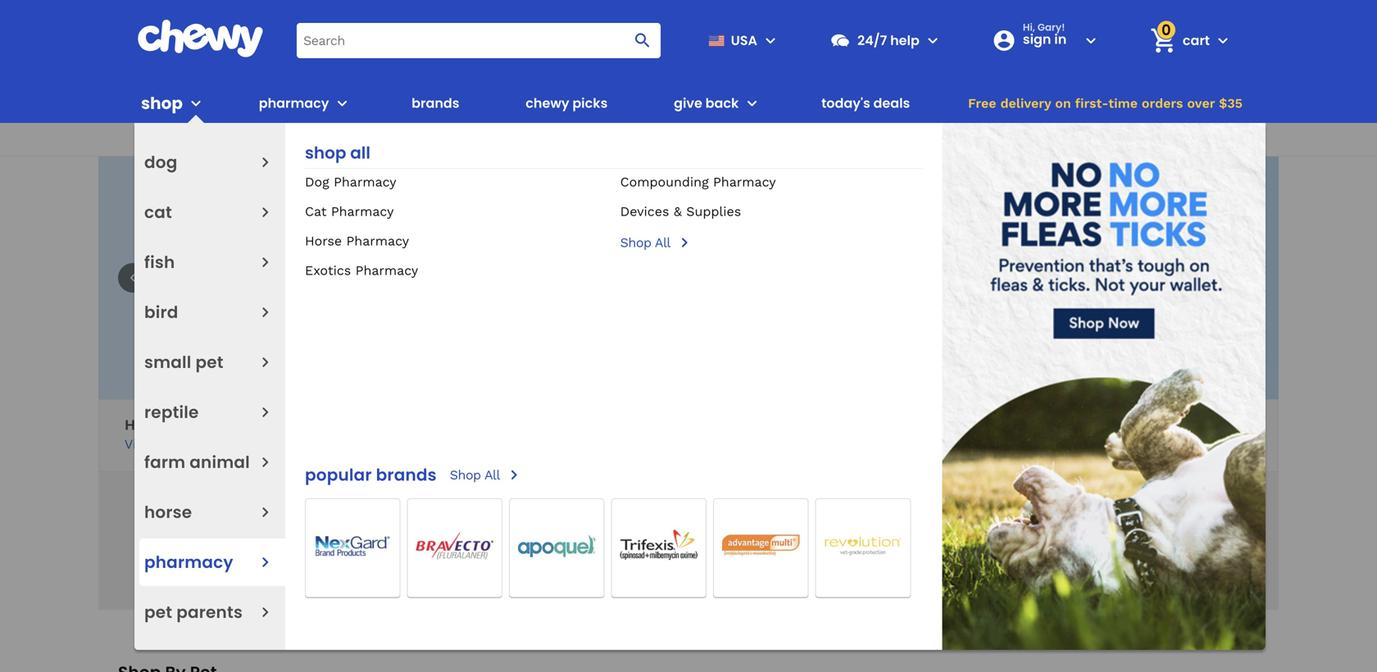 Task type: vqa. For each thing, say whether or not it's contained in the screenshot.
Atopic
no



Task type: locate. For each thing, give the bounding box(es) containing it.
0 horizontal spatial gary!
[[147, 416, 184, 434]]

pharmacy up the supplies
[[713, 174, 776, 190]]

pharmacy for exotics
[[355, 263, 418, 278]]

exotics
[[305, 263, 351, 278]]

help menu image
[[923, 31, 943, 50]]

gary! inside hi, gary! sign in
[[1038, 20, 1065, 34]]

0 horizontal spatial shop
[[141, 92, 183, 115]]

0 vertical spatial pharmacy
[[259, 94, 329, 112]]

shop all link down the supplies
[[620, 233, 922, 252]]

0 vertical spatial hi,
[[1023, 20, 1035, 34]]

menu image
[[186, 93, 206, 113]]

chewy support image
[[830, 30, 851, 51]]

chewy inside site banner
[[526, 94, 569, 112]]

pharmacy up now
[[1060, 416, 1130, 434]]

pet left parents
[[144, 601, 172, 624]]

cat link
[[144, 194, 172, 230]]

pharmacy menu image
[[332, 93, 352, 113]]

0 horizontal spatial hi,
[[125, 416, 143, 434]]

pharmacy up the pet parents
[[144, 551, 233, 574]]

20% off your first pharmacy order* with code rx20. shop now. image
[[98, 157, 1279, 399]]

dog
[[305, 174, 329, 190]]

0 vertical spatial gary!
[[1038, 20, 1065, 34]]

shop
[[141, 92, 183, 115], [305, 141, 346, 164]]

over
[[1187, 95, 1215, 111]]

shop for shop
[[141, 92, 183, 115]]

compounding pharmacy
[[620, 174, 776, 190]]

1 vertical spatial pet
[[144, 601, 172, 624]]

2 horizontal spatial shop
[[1009, 437, 1041, 452]]

pet
[[195, 351, 224, 374], [144, 601, 172, 624]]

gary!
[[1038, 20, 1065, 34], [147, 416, 184, 434]]

horse pharmacy link
[[305, 233, 409, 249]]

pharmacy link up the pet parents
[[144, 544, 233, 580]]

pharmacy
[[334, 174, 396, 190], [713, 174, 776, 190], [331, 204, 394, 219], [346, 233, 409, 249], [355, 263, 418, 278], [1060, 416, 1130, 434]]

1 vertical spatial shop all link
[[450, 465, 524, 485]]

horse pharmacy
[[305, 233, 409, 249]]

today's
[[821, 94, 870, 112]]

1 horizontal spatial pharmacy
[[259, 94, 329, 112]]

now
[[1045, 437, 1072, 452]]

gary! up pet
[[147, 416, 184, 434]]

give back link
[[667, 84, 739, 123]]

chewy inside chewy pharmacy shop now
[[1009, 416, 1056, 434]]

1 vertical spatial shop all
[[450, 467, 500, 483]]

shop all link
[[305, 141, 922, 169]]

$35
[[1219, 95, 1243, 111]]

on
[[1055, 95, 1071, 111]]

hi, up view
[[125, 416, 143, 434]]

sign
[[1023, 30, 1051, 48]]

horse
[[305, 233, 342, 249]]

gary! inside hi, gary! view pet profile
[[147, 416, 184, 434]]

exotics pharmacy
[[305, 263, 418, 278]]

shop
[[620, 235, 651, 250], [1009, 437, 1041, 452], [450, 467, 481, 483]]

chewy pharmacy shop now
[[1009, 416, 1130, 452]]

pharmacy for dog
[[334, 174, 396, 190]]

0 horizontal spatial pharmacy
[[144, 551, 233, 574]]

0 horizontal spatial all
[[484, 467, 500, 483]]

hi, for sign in
[[1023, 20, 1035, 34]]

shop button
[[141, 84, 206, 123]]

pharmacy menu image
[[255, 552, 275, 573]]

chewy for chewy pharmacy shop now
[[1009, 416, 1056, 434]]

shop inside shop all link
[[305, 141, 346, 164]]

gary! for in
[[1038, 20, 1065, 34]]

shop all
[[620, 235, 670, 250], [450, 467, 500, 483]]

dog
[[144, 151, 177, 174]]

all
[[655, 235, 670, 250], [484, 467, 500, 483]]

shop all down devices
[[620, 235, 670, 250]]

0 vertical spatial shop
[[620, 235, 651, 250]]

gary! for pet
[[147, 416, 184, 434]]

1 vertical spatial gary!
[[147, 416, 184, 434]]

1 horizontal spatial shop
[[305, 141, 346, 164]]

pet parents link
[[144, 594, 243, 630]]

pharmacy for horse
[[346, 233, 409, 249]]

pharmacy
[[259, 94, 329, 112], [144, 551, 233, 574]]

0 vertical spatial shop
[[141, 92, 183, 115]]

pharmacy left pharmacy menu icon
[[259, 94, 329, 112]]

cart menu image
[[1213, 31, 1233, 50]]

chewy for chewy picks
[[526, 94, 569, 112]]

pharmacy link
[[252, 84, 329, 123], [144, 544, 233, 580]]

small pet menu image
[[255, 352, 275, 373]]

1 vertical spatial pharmacy link
[[144, 544, 233, 580]]

account menu image
[[1081, 31, 1101, 50]]

shop inside shop dropdown button
[[141, 92, 183, 115]]

1 horizontal spatial pharmacy link
[[252, 84, 329, 123]]

0 vertical spatial pet
[[195, 351, 224, 374]]

1 horizontal spatial chewy
[[1009, 416, 1056, 434]]

1 horizontal spatial shop all link
[[620, 233, 922, 252]]

1 vertical spatial shop
[[305, 141, 346, 164]]

chewy up now
[[1009, 416, 1056, 434]]

pharmacy up the exotics pharmacy link at the top left of the page
[[346, 233, 409, 249]]

shop up dog
[[305, 141, 346, 164]]

small
[[144, 351, 191, 374]]

pharmacy link for pharmacy menu image
[[144, 544, 233, 580]]

shop all right brands
[[450, 467, 500, 483]]

farm animal
[[144, 451, 250, 474]]

all up bravecto image
[[484, 467, 500, 483]]

chewy picks link
[[519, 84, 614, 123]]

animal
[[190, 451, 250, 474]]

shop all link
[[620, 233, 922, 252], [450, 465, 524, 485]]

1 vertical spatial chewy
[[1009, 416, 1056, 434]]

brands
[[412, 94, 459, 112]]

menu image
[[761, 31, 780, 50]]

cat pharmacy link
[[305, 204, 394, 219]]

deals
[[873, 94, 910, 112]]

0 horizontal spatial chewy
[[526, 94, 569, 112]]

devices & supplies
[[620, 204, 741, 219]]

first-
[[1075, 95, 1108, 111]]

hi, inside hi, gary! sign in
[[1023, 20, 1035, 34]]

40% off your first autoship order of fresh nom nom food* shop now. image
[[98, 472, 1279, 610]]

shop right brands
[[450, 467, 481, 483]]

1 vertical spatial shop
[[1009, 437, 1041, 452]]

trifexis image
[[612, 499, 706, 593]]

shop all link up bravecto image
[[450, 465, 524, 485]]

all down devices
[[655, 235, 670, 250]]

devices & supplies link
[[620, 204, 741, 219]]

1 horizontal spatial shop all
[[620, 235, 670, 250]]

give
[[674, 94, 702, 112]]

hi, left in at the top right
[[1023, 20, 1035, 34]]

pharmacy down all
[[334, 174, 396, 190]]

pet right small
[[195, 351, 224, 374]]

0 horizontal spatial pharmacy link
[[144, 544, 233, 580]]

&
[[674, 204, 682, 219]]

1 vertical spatial pharmacy
[[144, 551, 233, 574]]

pet
[[158, 437, 178, 452]]

brands link
[[405, 84, 466, 123]]

shop down devices
[[620, 235, 651, 250]]

1 vertical spatial hi,
[[125, 416, 143, 434]]

0 vertical spatial shop all link
[[620, 233, 922, 252]]

shop left menu icon
[[141, 92, 183, 115]]

0 vertical spatial all
[[655, 235, 670, 250]]

compounding pharmacy link
[[620, 174, 776, 190]]

1 horizontal spatial gary!
[[1038, 20, 1065, 34]]

hi,
[[1023, 20, 1035, 34], [125, 416, 143, 434]]

hi, inside hi, gary! view pet profile
[[125, 416, 143, 434]]

chewy
[[526, 94, 569, 112], [1009, 416, 1056, 434]]

compounding
[[620, 174, 709, 190]]

Search text field
[[297, 23, 661, 58]]

submit search image
[[633, 31, 652, 50]]

hi, for view pet profile
[[125, 416, 143, 434]]

pharmacy inside chewy pharmacy shop now
[[1060, 416, 1130, 434]]

reptile
[[144, 401, 199, 424]]

pharmacy link left pharmacy menu icon
[[252, 84, 329, 123]]

0 horizontal spatial shop
[[450, 467, 481, 483]]

free delivery on first-time orders over $35
[[968, 95, 1243, 111]]

pharmacy up horse pharmacy
[[331, 204, 394, 219]]

pharmacy down horse pharmacy
[[355, 263, 418, 278]]

dog pharmacy link
[[305, 174, 396, 190]]

cat
[[144, 201, 172, 224]]

shop left now
[[1009, 437, 1041, 452]]

0 vertical spatial pharmacy link
[[252, 84, 329, 123]]

gary! left account menu icon in the top of the page
[[1038, 20, 1065, 34]]

today's deals link
[[815, 84, 917, 123]]

horse
[[144, 501, 192, 524]]

give back
[[674, 94, 739, 112]]

0 vertical spatial chewy
[[526, 94, 569, 112]]

1 horizontal spatial pet
[[195, 351, 224, 374]]

0
[[1161, 19, 1171, 40]]

chewy left picks
[[526, 94, 569, 112]]

bird link
[[144, 294, 178, 330]]

1 horizontal spatial hi,
[[1023, 20, 1035, 34]]

cat menu image
[[255, 202, 275, 223]]

dog menu image
[[255, 152, 275, 173]]



Task type: describe. For each thing, give the bounding box(es) containing it.
bird
[[144, 301, 178, 324]]

free
[[968, 95, 996, 111]]

pharmacy for cat
[[331, 204, 394, 219]]

shop for shop all
[[305, 141, 346, 164]]

reptile link
[[144, 394, 199, 430]]

nexgard image
[[306, 499, 400, 593]]

cat
[[305, 204, 327, 219]]

exotics pharmacy link
[[305, 263, 418, 278]]

0 vertical spatial shop all
[[620, 235, 670, 250]]

cat pharmacy
[[305, 204, 394, 219]]

devices
[[620, 204, 669, 219]]

horse link
[[144, 494, 192, 530]]

usa
[[731, 31, 757, 49]]

small pet
[[144, 351, 224, 374]]

items image
[[1149, 26, 1177, 55]]

farm animal menu image
[[255, 452, 275, 473]]

dog link
[[144, 144, 177, 180]]

bird menu image
[[255, 302, 275, 323]]

help
[[890, 31, 920, 49]]

delivery
[[1000, 95, 1051, 111]]

pet parents
[[144, 601, 243, 624]]

site banner
[[0, 0, 1377, 650]]

free delivery on first-time orders over $35 button
[[963, 84, 1248, 123]]

0 horizontal spatial shop all
[[450, 467, 500, 483]]

chewy picks
[[526, 94, 608, 112]]

view
[[125, 437, 154, 452]]

reptile menu image
[[255, 402, 275, 423]]

1 horizontal spatial shop
[[620, 235, 651, 250]]

today's deals
[[821, 94, 910, 112]]

in
[[1054, 30, 1067, 48]]

1 horizontal spatial all
[[655, 235, 670, 250]]

give back menu image
[[742, 93, 762, 113]]

hi, gary! view pet profile
[[125, 416, 221, 452]]

bravecto image
[[408, 499, 502, 593]]

revolution image
[[816, 499, 910, 593]]

horse menu image
[[255, 502, 275, 523]]

farm
[[144, 451, 186, 474]]

pet parents menu image
[[255, 602, 275, 623]]

cart
[[1183, 31, 1210, 49]]

pharmacy link for pharmacy menu icon
[[252, 84, 329, 123]]

hi, gary! sign in
[[1023, 20, 1067, 48]]

0 horizontal spatial shop all link
[[450, 465, 524, 485]]

picks
[[572, 94, 608, 112]]

orders
[[1142, 95, 1183, 111]]

apoquel image
[[510, 499, 604, 593]]

0 horizontal spatial pet
[[144, 601, 172, 624]]

24/7
[[857, 31, 887, 49]]

dog pharmacy
[[305, 174, 396, 190]]

2 vertical spatial shop
[[450, 467, 481, 483]]

popular brands
[[305, 464, 437, 486]]

farm animal link
[[144, 444, 250, 480]]

fish
[[144, 251, 175, 274]]

24/7 help link
[[823, 21, 920, 60]]

popular
[[305, 464, 372, 486]]

brands
[[376, 464, 437, 486]]

shop inside chewy pharmacy shop now
[[1009, 437, 1041, 452]]

profile
[[182, 437, 221, 452]]

fish menu image
[[255, 252, 275, 273]]

1 vertical spatial all
[[484, 467, 500, 483]]

usa button
[[702, 21, 780, 60]]

pharmacy for compounding
[[713, 174, 776, 190]]

24/7 help
[[857, 31, 920, 49]]

advantage multi image
[[714, 499, 808, 593]]

time
[[1108, 95, 1138, 111]]

back
[[705, 94, 739, 112]]

shop all
[[305, 141, 370, 164]]

small pet link
[[144, 344, 224, 380]]

parents
[[176, 601, 243, 624]]

Product search field
[[297, 23, 661, 58]]

fish link
[[144, 244, 175, 280]]

all
[[350, 141, 370, 164]]

chewy home image
[[137, 20, 264, 57]]

supplies
[[686, 204, 741, 219]]

pharmacy for chewy
[[1060, 416, 1130, 434]]



